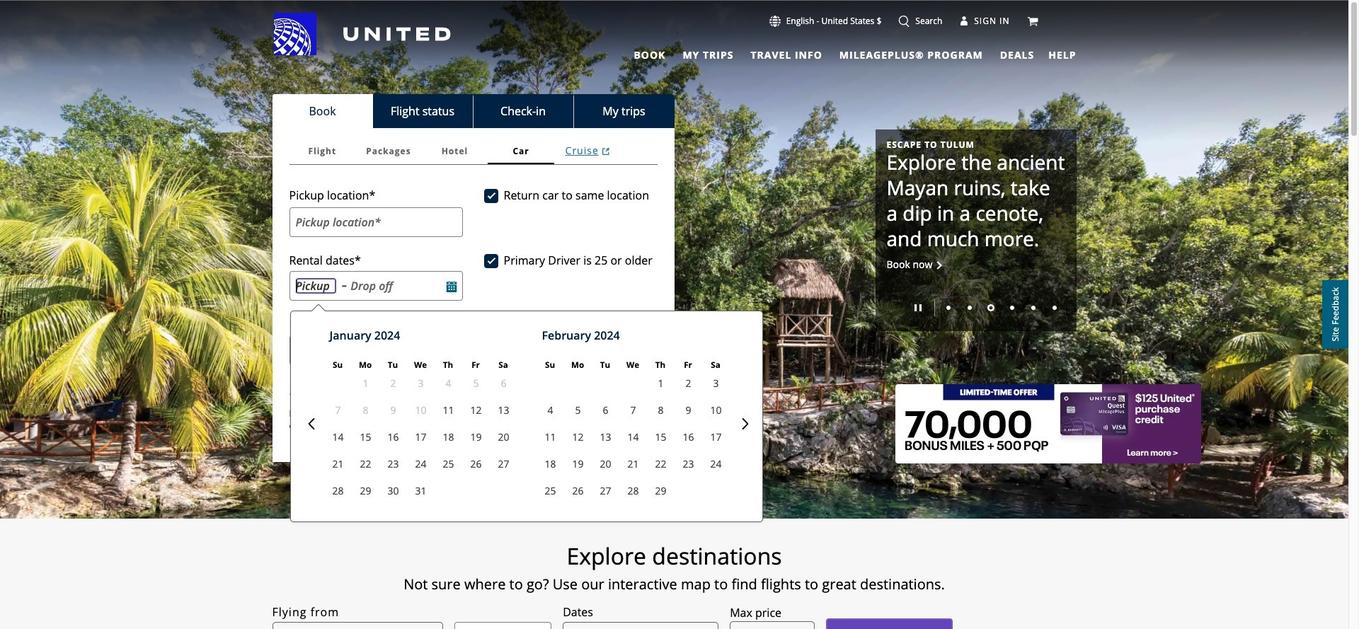 Task type: locate. For each thing, give the bounding box(es) containing it.
currently in english united states	$ enter to change image
[[769, 16, 781, 27]]

move forward to switch to the next month. image
[[740, 418, 751, 430]]

tab list
[[626, 43, 1037, 64], [272, 94, 674, 128], [289, 138, 657, 165]]

explore destinations element
[[191, 542, 1158, 571]]

2 vertical spatial tab list
[[289, 138, 657, 165]]

None text field
[[730, 622, 815, 629]]

navigation
[[0, 12, 1349, 64]]

main content
[[0, 1, 1349, 629]]

view cart, click to view list of recently searched saved trips. image
[[1027, 15, 1038, 27]]

Drop off text field
[[351, 279, 432, 294]]

flying from element
[[272, 604, 339, 621]]

avis budget car rental image
[[289, 379, 443, 399]]



Task type: vqa. For each thing, say whether or not it's contained in the screenshot.
One Way Flight Search element
no



Task type: describe. For each thing, give the bounding box(es) containing it.
0 vertical spatial tab list
[[626, 43, 1037, 64]]

Pickup text field
[[296, 278, 336, 294]]

carousel buttons element
[[887, 295, 1065, 320]]

slide 5 of 6 image
[[1031, 306, 1036, 310]]

move backward to switch to the previous month. image
[[306, 418, 317, 430]]

Pickup location* text field
[[289, 207, 463, 237]]

pause image
[[914, 305, 922, 312]]

slide 1 of 6 image
[[946, 306, 951, 310]]

slide 3 of 6 image
[[987, 305, 994, 312]]

1 vertical spatial tab list
[[272, 94, 674, 128]]

slide 2 of 6 image
[[968, 306, 972, 310]]

slide 6 of 6 image
[[1053, 306, 1057, 310]]

not sure where to go? use our interactive map to find flights to great destinations. element
[[191, 576, 1158, 593]]

calendar application
[[294, 311, 1164, 532]]

slide 4 of 6 image
[[1010, 306, 1014, 310]]

please enter the max price in the input text or tab to access the slider to set the max price. element
[[730, 605, 782, 622]]

united logo link to homepage image
[[274, 13, 451, 55]]



